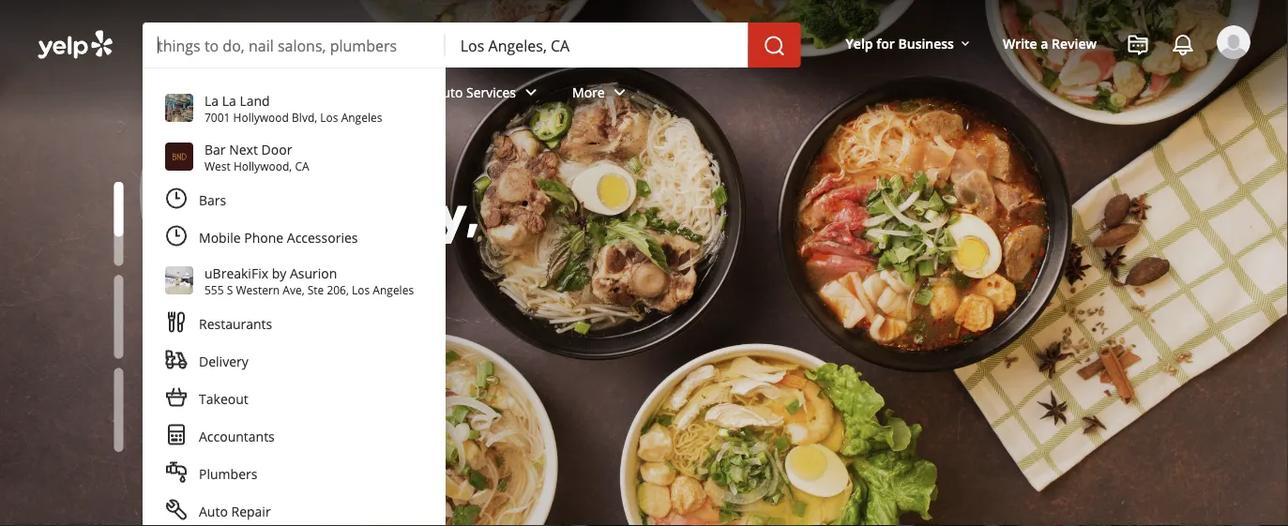 Task type: describe. For each thing, give the bounding box(es) containing it.
write
[[1003, 34, 1037, 52]]

pho
[[212, 329, 240, 350]]

24 search v2 image
[[182, 328, 205, 351]]

write a review link
[[995, 26, 1104, 60]]

none search field inside search field
[[143, 23, 805, 68]]

auto services link
[[419, 68, 557, 122]]

16 chevron down v2 image
[[958, 36, 973, 51]]

24 clock v2 image
[[165, 187, 188, 210]]

plumbers
[[199, 465, 257, 483]]

bars
[[199, 191, 226, 209]]

repair
[[231, 502, 271, 520]]

24 chevron down v2 image for auto services
[[520, 81, 542, 104]]

1 vertical spatial restaurants link
[[154, 305, 434, 342]]

auto services
[[434, 83, 516, 101]]

la la land 7001 hollywood blvd, los angeles
[[205, 91, 382, 125]]

bars link
[[154, 181, 434, 219]]

takeout link
[[154, 380, 434, 417]]

ste
[[307, 282, 324, 297]]

24 chevron down v2 image for restaurants
[[235, 81, 257, 104]]

projects image
[[1127, 34, 1149, 56]]

ubreakifix
[[205, 264, 268, 282]]

by
[[272, 264, 286, 282]]

Near text field
[[460, 35, 733, 55]]

yelp for business button
[[838, 26, 980, 60]]

angeles inside la la land 7001 hollywood blvd, los angeles
[[341, 109, 382, 125]]

7001
[[205, 109, 230, 125]]

next
[[229, 140, 258, 158]]

restaurants inside business categories "element"
[[158, 83, 231, 101]]

24 clock v2 image
[[165, 225, 188, 247]]

user actions element
[[831, 23, 1277, 139]]

write a review
[[1003, 34, 1097, 52]]

ca
[[295, 158, 309, 174]]

none search field containing yelp for business
[[0, 0, 1288, 526]]

hollywood
[[233, 109, 289, 125]]

mobile phone accessories link
[[154, 219, 434, 256]]

s
[[227, 282, 233, 297]]

for
[[876, 34, 895, 52]]

steamy,
[[152, 184, 343, 247]]

bar
[[205, 140, 226, 158]]

24 accountants v2 image
[[165, 423, 188, 446]]

more
[[572, 83, 605, 101]]

review
[[1052, 34, 1097, 52]]

delivery
[[199, 352, 248, 370]]

24 delivery v2 image
[[165, 348, 188, 371]]

0 vertical spatial restaurants link
[[143, 68, 272, 122]]

services
[[466, 83, 516, 101]]

accessories
[[287, 228, 358, 246]]

door
[[261, 140, 292, 158]]

ave,
[[283, 282, 305, 297]]

search image
[[763, 35, 786, 57]]

pho link
[[152, 317, 270, 362]]

a
[[1041, 34, 1048, 52]]

phone
[[244, 228, 283, 246]]

24 food v2 image
[[165, 311, 188, 333]]



Task type: locate. For each thing, give the bounding box(es) containing it.
0 vertical spatial restaurants
[[158, 83, 231, 101]]

0 vertical spatial angeles
[[341, 109, 382, 125]]

asurion
[[290, 264, 337, 282]]

mobile phone accessories
[[199, 228, 358, 246]]

None search field
[[0, 0, 1288, 526]]

salty,
[[352, 184, 479, 247]]

auto inside business categories "element"
[[434, 83, 463, 101]]

24 chevron down v2 image inside restaurants link
[[235, 81, 257, 104]]

los inside la la land 7001 hollywood blvd, los angeles
[[320, 109, 338, 125]]

1 vertical spatial los
[[352, 282, 370, 297]]

la
[[205, 91, 219, 109], [222, 91, 236, 109]]

24 chevron down v2 image
[[235, 81, 257, 104], [520, 81, 542, 104]]

accountants
[[199, 427, 275, 445]]

bar next door west hollywood, ca
[[205, 140, 309, 174]]

auto right 24 auto repair v2 "icon" on the bottom left of page
[[199, 502, 228, 520]]

los
[[320, 109, 338, 125], [352, 282, 370, 297]]

24 chevron down v2 image
[[609, 81, 631, 104]]

bob b. image
[[1217, 25, 1251, 59]]

2 la from the left
[[222, 91, 236, 109]]

west
[[205, 158, 231, 174]]

los inside ubreakifix by asurion 555 s western ave, ste 206, los angeles
[[352, 282, 370, 297]]

perfection
[[152, 236, 388, 300]]

1 vertical spatial restaurants
[[199, 315, 272, 333]]

0 horizontal spatial auto
[[199, 502, 228, 520]]

24 shopping v2 image
[[165, 386, 188, 408]]

1 horizontal spatial los
[[352, 282, 370, 297]]

restaurants link down ave,
[[154, 305, 434, 342]]

24 auto repair v2 image
[[165, 499, 188, 521]]

1 horizontal spatial auto
[[434, 83, 463, 101]]

555
[[205, 282, 224, 297]]

2 24 chevron down v2 image from the left
[[520, 81, 542, 104]]

restaurants
[[158, 83, 231, 101], [199, 315, 272, 333]]

restaurants down s
[[199, 315, 272, 333]]

business categories element
[[143, 68, 1251, 122]]

1 vertical spatial auto
[[199, 502, 228, 520]]

None field
[[158, 35, 430, 55], [460, 35, 733, 55], [158, 35, 430, 55]]

steamy, salty, perfection
[[152, 184, 479, 300]]

1 la from the left
[[205, 91, 219, 109]]

notifications image
[[1172, 34, 1194, 56]]

land
[[240, 91, 270, 109]]

plumbers link
[[154, 455, 434, 493]]

ubreakifix by asurion 555 s western ave, ste 206, los angeles
[[205, 264, 414, 297]]

0 vertical spatial los
[[320, 109, 338, 125]]

accountants link
[[154, 417, 434, 455]]

angeles
[[341, 109, 382, 125], [373, 282, 414, 297]]

24 chevron down v2 image up hollywood
[[235, 81, 257, 104]]

auto repair
[[199, 502, 271, 520]]

explore banner section banner
[[0, 0, 1288, 526]]

0 horizontal spatial 24 chevron down v2 image
[[235, 81, 257, 104]]

1 vertical spatial angeles
[[373, 282, 414, 297]]

0 horizontal spatial la
[[205, 91, 219, 109]]

24 chevron down v2 image inside auto services link
[[520, 81, 542, 104]]

0 horizontal spatial los
[[320, 109, 338, 125]]

1 24 chevron down v2 image from the left
[[235, 81, 257, 104]]

Find text field
[[158, 35, 430, 55]]

auto repair link
[[154, 493, 434, 526]]

auto inside 'link'
[[199, 502, 228, 520]]

angeles right 'blvd,'
[[341, 109, 382, 125]]

auto for auto services
[[434, 83, 463, 101]]

yelp
[[846, 34, 873, 52]]

angeles inside ubreakifix by asurion 555 s western ave, ste 206, los angeles
[[373, 282, 414, 297]]

restaurants link
[[143, 68, 272, 122], [154, 305, 434, 342]]

hollywood,
[[234, 158, 292, 174]]

1 horizontal spatial la
[[222, 91, 236, 109]]

los right 'blvd,'
[[320, 109, 338, 125]]

None search field
[[143, 23, 805, 68]]

auto for auto repair
[[199, 502, 228, 520]]

  text field
[[158, 35, 430, 55]]

24 plumbers v2 image
[[165, 461, 188, 484]]

takeout
[[199, 390, 248, 408]]

206,
[[327, 282, 349, 297]]

yelp for business
[[846, 34, 954, 52]]

auto left services
[[434, 83, 463, 101]]

angeles right 206,
[[373, 282, 414, 297]]

more link
[[557, 68, 646, 122]]

delivery link
[[154, 342, 434, 380]]

auto
[[434, 83, 463, 101], [199, 502, 228, 520]]

western
[[236, 282, 280, 297]]

restaurants up 7001
[[158, 83, 231, 101]]

business
[[898, 34, 954, 52]]

blvd,
[[292, 109, 317, 125]]

0 vertical spatial auto
[[434, 83, 463, 101]]

mobile
[[199, 228, 241, 246]]

restaurants link up bar
[[143, 68, 272, 122]]

24 chevron down v2 image right services
[[520, 81, 542, 104]]

1 horizontal spatial 24 chevron down v2 image
[[520, 81, 542, 104]]

none field near
[[460, 35, 733, 55]]

los right 206,
[[352, 282, 370, 297]]



Task type: vqa. For each thing, say whether or not it's contained in the screenshot.
24 chevron down v2 image for Restaurants
yes



